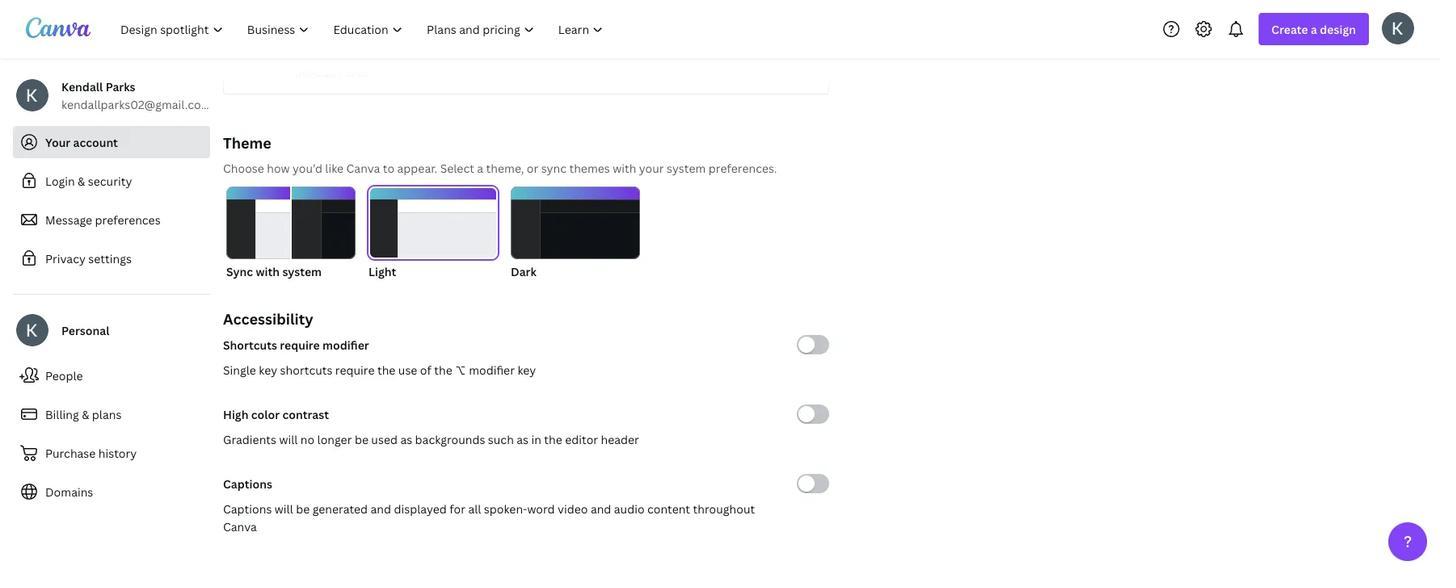 Task type: describe. For each thing, give the bounding box(es) containing it.
privacy
[[45, 251, 86, 266]]

account
[[73, 135, 118, 150]]

0 horizontal spatial the
[[377, 362, 395, 378]]

like
[[325, 160, 344, 176]]

canva inside captions will be generated and displayed for all spoken-word video and audio content throughout canva
[[223, 519, 257, 535]]

history
[[98, 446, 137, 461]]

billing
[[45, 407, 79, 422]]

backgrounds
[[415, 432, 485, 447]]

theme,
[[486, 160, 524, 176]]

captions will be generated and displayed for all spoken-word video and audio content throughout canva
[[223, 501, 755, 535]]

1 vertical spatial modifier
[[469, 362, 515, 378]]

1 vertical spatial require
[[335, 362, 375, 378]]

such
[[488, 432, 514, 447]]

privacy settings
[[45, 251, 132, 266]]

settings
[[88, 251, 132, 266]]

purchase history link
[[13, 437, 210, 470]]

1 key from the left
[[259, 362, 277, 378]]

create a design button
[[1259, 13, 1369, 45]]

2 and from the left
[[591, 501, 611, 517]]

domains link
[[13, 476, 210, 508]]

to
[[383, 160, 394, 176]]

billing & plans
[[45, 407, 122, 422]]

privacy settings link
[[13, 242, 210, 275]]

content
[[647, 501, 690, 517]]

your account link
[[13, 126, 210, 158]]

will for no
[[279, 432, 298, 447]]

color
[[251, 407, 280, 422]]

preferences.
[[709, 160, 777, 176]]

sync with system
[[226, 264, 322, 279]]

displayed
[[394, 501, 447, 517]]

high
[[223, 407, 248, 422]]

2 horizontal spatial the
[[544, 432, 562, 447]]

kendall parks
[[295, 64, 368, 80]]

message preferences link
[[13, 204, 210, 236]]

parks for kendall parks kendallparks02@gmail.com
[[106, 79, 135, 94]]

gradients will no longer be used as backgrounds such as in the editor header
[[223, 432, 639, 447]]

Light button
[[369, 187, 498, 280]]

be inside captions will be generated and displayed for all spoken-word video and audio content throughout canva
[[296, 501, 310, 517]]

shortcuts
[[223, 337, 277, 353]]

0 horizontal spatial modifier
[[322, 337, 369, 353]]

login
[[45, 173, 75, 189]]

accessibility
[[223, 309, 313, 329]]

personal
[[61, 323, 109, 338]]

you'd
[[292, 160, 322, 176]]

0 horizontal spatial require
[[280, 337, 320, 353]]

1 and from the left
[[371, 501, 391, 517]]

people
[[45, 368, 83, 383]]

message
[[45, 212, 92, 227]]

spoken-
[[484, 501, 527, 517]]

sync
[[226, 264, 253, 279]]

purchase
[[45, 446, 96, 461]]

editor
[[565, 432, 598, 447]]

login & security link
[[13, 165, 210, 197]]

use
[[398, 362, 417, 378]]

captions for captions will be generated and displayed for all spoken-word video and audio content throughout canva
[[223, 501, 272, 517]]

in
[[531, 432, 541, 447]]

generated
[[312, 501, 368, 517]]

your
[[639, 160, 664, 176]]

1 horizontal spatial the
[[434, 362, 452, 378]]

with inside button
[[256, 264, 280, 279]]

dark
[[511, 264, 536, 279]]

theme choose how you'd like canva to appear. select a theme, or sync themes with your system preferences.
[[223, 133, 777, 176]]



Task type: vqa. For each thing, say whether or not it's contained in the screenshot.
topmost the Captions
yes



Task type: locate. For each thing, give the bounding box(es) containing it.
1 horizontal spatial kendall
[[295, 64, 336, 80]]

create
[[1271, 21, 1308, 37]]

shortcuts
[[280, 362, 332, 378]]

kendall up your account
[[61, 79, 103, 94]]

kendall parks image
[[1382, 12, 1414, 44]]

will inside captions will be generated and displayed for all spoken-word video and audio content throughout canva
[[275, 501, 293, 517]]

1 horizontal spatial system
[[667, 160, 706, 176]]

select
[[440, 160, 474, 176]]

a right 'select'
[[477, 160, 483, 176]]

0 vertical spatial with
[[613, 160, 636, 176]]

&
[[78, 173, 85, 189], [82, 407, 89, 422]]

and left displayed
[[371, 501, 391, 517]]

0 horizontal spatial canva
[[223, 519, 257, 535]]

parks up kendallparks02@gmail.com
[[106, 79, 135, 94]]

audio
[[614, 501, 645, 517]]

1 vertical spatial captions
[[223, 501, 272, 517]]

as left in at the left bottom of page
[[517, 432, 529, 447]]

gradients
[[223, 432, 276, 447]]

0 vertical spatial captions
[[223, 476, 272, 492]]

the right in at the left bottom of page
[[544, 432, 562, 447]]

kendallparks02@gmail.com
[[61, 97, 211, 112]]

the
[[377, 362, 395, 378], [434, 362, 452, 378], [544, 432, 562, 447]]

0 vertical spatial a
[[1311, 21, 1317, 37]]

no
[[300, 432, 314, 447]]

1 vertical spatial will
[[275, 501, 293, 517]]

login & security
[[45, 173, 132, 189]]

0 horizontal spatial a
[[477, 160, 483, 176]]

0 horizontal spatial kendall
[[61, 79, 103, 94]]

Dark button
[[511, 187, 640, 280]]

Sync with system button
[[226, 187, 356, 280]]

your account
[[45, 135, 118, 150]]

or
[[527, 160, 538, 176]]

used
[[371, 432, 398, 447]]

2 captions from the top
[[223, 501, 272, 517]]

will
[[279, 432, 298, 447], [275, 501, 293, 517]]

themes
[[569, 160, 610, 176]]

will for be
[[275, 501, 293, 517]]

purchase history
[[45, 446, 137, 461]]

1 vertical spatial with
[[256, 264, 280, 279]]

of
[[420, 362, 431, 378]]

security
[[88, 173, 132, 189]]

and right video on the bottom
[[591, 501, 611, 517]]

parks
[[338, 64, 368, 80], [106, 79, 135, 94]]

will left no
[[279, 432, 298, 447]]

modifier up single key shortcuts require the use of the ⌥ modifier key
[[322, 337, 369, 353]]

0 vertical spatial modifier
[[322, 337, 369, 353]]

1 horizontal spatial a
[[1311, 21, 1317, 37]]

system inside the theme choose how you'd like canva to appear. select a theme, or sync themes with your system preferences.
[[667, 160, 706, 176]]

how
[[267, 160, 290, 176]]

theme
[[223, 133, 271, 153]]

kendall parks kendallparks02@gmail.com
[[61, 79, 211, 112]]

a inside the theme choose how you'd like canva to appear. select a theme, or sync themes with your system preferences.
[[477, 160, 483, 176]]

0 vertical spatial canva
[[346, 160, 380, 176]]

2 as from the left
[[517, 432, 529, 447]]

require
[[280, 337, 320, 353], [335, 362, 375, 378]]

captions for captions
[[223, 476, 272, 492]]

longer
[[317, 432, 352, 447]]

kendall down top level navigation element
[[295, 64, 336, 80]]

captions
[[223, 476, 272, 492], [223, 501, 272, 517]]

0 vertical spatial will
[[279, 432, 298, 447]]

1 horizontal spatial canva
[[346, 160, 380, 176]]

video
[[558, 501, 588, 517]]

parks inside the kendall parks kendallparks02@gmail.com
[[106, 79, 135, 94]]

1 captions from the top
[[223, 476, 272, 492]]

all
[[468, 501, 481, 517]]

a
[[1311, 21, 1317, 37], [477, 160, 483, 176]]

shortcuts require modifier
[[223, 337, 369, 353]]

1 horizontal spatial and
[[591, 501, 611, 517]]

require right the shortcuts
[[335, 362, 375, 378]]

0 horizontal spatial key
[[259, 362, 277, 378]]

0 horizontal spatial system
[[282, 264, 322, 279]]

be
[[355, 432, 368, 447], [296, 501, 310, 517]]

modifier right '⌥'
[[469, 362, 515, 378]]

1 vertical spatial &
[[82, 407, 89, 422]]

billing & plans link
[[13, 398, 210, 431]]

0 vertical spatial be
[[355, 432, 368, 447]]

require up the shortcuts
[[280, 337, 320, 353]]

your
[[45, 135, 70, 150]]

be left generated
[[296, 501, 310, 517]]

message preferences
[[45, 212, 161, 227]]

1 vertical spatial be
[[296, 501, 310, 517]]

1 horizontal spatial be
[[355, 432, 368, 447]]

0 vertical spatial system
[[667, 160, 706, 176]]

throughout
[[693, 501, 755, 517]]

1 horizontal spatial require
[[335, 362, 375, 378]]

system
[[667, 160, 706, 176], [282, 264, 322, 279]]

key right single
[[259, 362, 277, 378]]

& right the login
[[78, 173, 85, 189]]

captions inside captions will be generated and displayed for all spoken-word video and audio content throughout canva
[[223, 501, 272, 517]]

be left used
[[355, 432, 368, 447]]

contrast
[[282, 407, 329, 422]]

light
[[369, 264, 396, 279]]

people link
[[13, 360, 210, 392]]

0 horizontal spatial parks
[[106, 79, 135, 94]]

system inside button
[[282, 264, 322, 279]]

kendall for kendall parks
[[295, 64, 336, 80]]

0 vertical spatial require
[[280, 337, 320, 353]]

1 as from the left
[[400, 432, 412, 447]]

create a design
[[1271, 21, 1356, 37]]

a left design
[[1311, 21, 1317, 37]]

1 vertical spatial a
[[477, 160, 483, 176]]

0 horizontal spatial as
[[400, 432, 412, 447]]

1 horizontal spatial parks
[[338, 64, 368, 80]]

0 horizontal spatial with
[[256, 264, 280, 279]]

with inside the theme choose how you'd like canva to appear. select a theme, or sync themes with your system preferences.
[[613, 160, 636, 176]]

choose
[[223, 160, 264, 176]]

design
[[1320, 21, 1356, 37]]

key right '⌥'
[[518, 362, 536, 378]]

2 key from the left
[[518, 362, 536, 378]]

a inside "create a design" dropdown button
[[1311, 21, 1317, 37]]

1 horizontal spatial with
[[613, 160, 636, 176]]

word
[[527, 501, 555, 517]]

parks for kendall parks
[[338, 64, 368, 80]]

0 vertical spatial &
[[78, 173, 85, 189]]

1 horizontal spatial key
[[518, 362, 536, 378]]

kendall
[[295, 64, 336, 80], [61, 79, 103, 94]]

domains
[[45, 484, 93, 500]]

canva inside the theme choose how you'd like canva to appear. select a theme, or sync themes with your system preferences.
[[346, 160, 380, 176]]

0 horizontal spatial be
[[296, 501, 310, 517]]

single
[[223, 362, 256, 378]]

with left your
[[613, 160, 636, 176]]

single key shortcuts require the use of the ⌥ modifier key
[[223, 362, 536, 378]]

system up accessibility
[[282, 264, 322, 279]]

1 vertical spatial system
[[282, 264, 322, 279]]

& for login
[[78, 173, 85, 189]]

with
[[613, 160, 636, 176], [256, 264, 280, 279]]

with right sync
[[256, 264, 280, 279]]

appear.
[[397, 160, 437, 176]]

kendall inside the kendall parks kendallparks02@gmail.com
[[61, 79, 103, 94]]

sync
[[541, 160, 566, 176]]

parks down top level navigation element
[[338, 64, 368, 80]]

as
[[400, 432, 412, 447], [517, 432, 529, 447]]

plans
[[92, 407, 122, 422]]

and
[[371, 501, 391, 517], [591, 501, 611, 517]]

the left '⌥'
[[434, 362, 452, 378]]

top level navigation element
[[110, 13, 617, 45]]

preferences
[[95, 212, 161, 227]]

the left use
[[377, 362, 395, 378]]

will left generated
[[275, 501, 293, 517]]

1 horizontal spatial as
[[517, 432, 529, 447]]

system right your
[[667, 160, 706, 176]]

as right used
[[400, 432, 412, 447]]

for
[[449, 501, 465, 517]]

key
[[259, 362, 277, 378], [518, 362, 536, 378]]

& for billing
[[82, 407, 89, 422]]

⌥
[[455, 362, 466, 378]]

& left plans
[[82, 407, 89, 422]]

modifier
[[322, 337, 369, 353], [469, 362, 515, 378]]

kendall for kendall parks kendallparks02@gmail.com
[[61, 79, 103, 94]]

1 vertical spatial canva
[[223, 519, 257, 535]]

1 horizontal spatial modifier
[[469, 362, 515, 378]]

high color contrast
[[223, 407, 329, 422]]

0 horizontal spatial and
[[371, 501, 391, 517]]

header
[[601, 432, 639, 447]]



